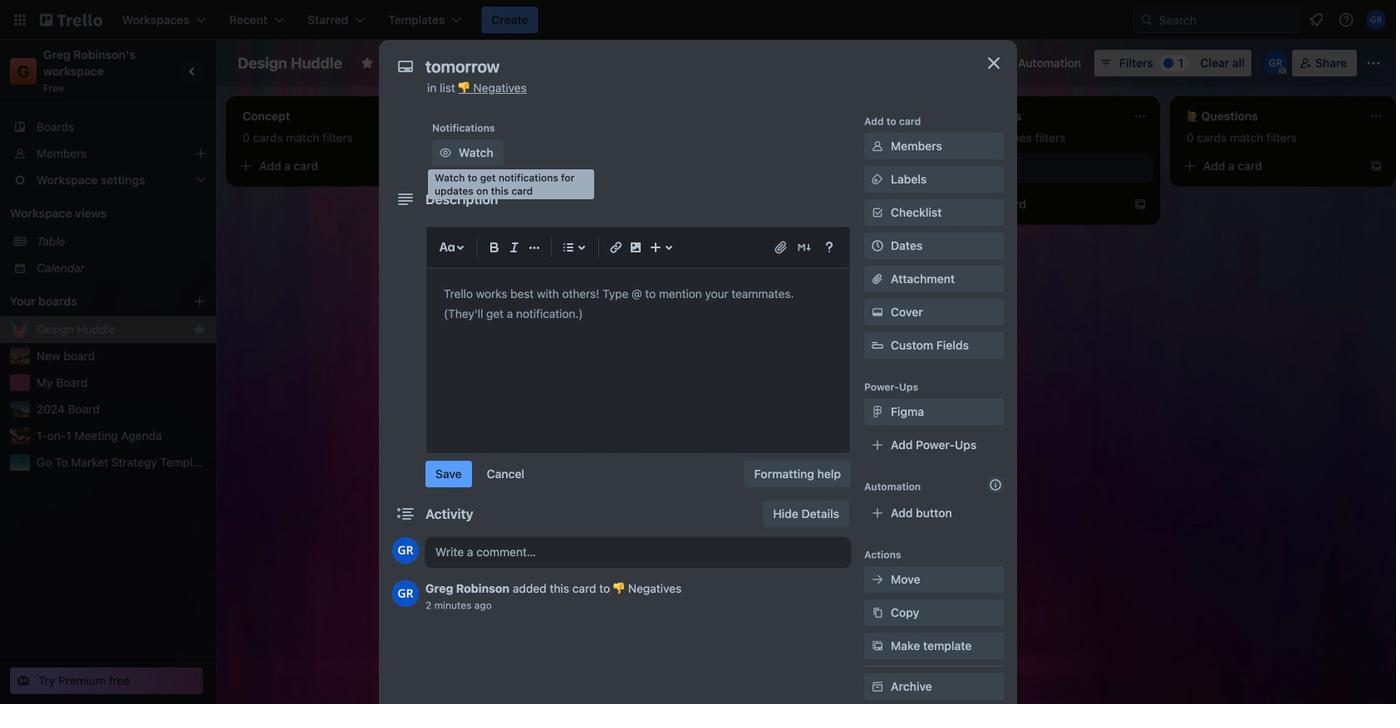 Task type: locate. For each thing, give the bounding box(es) containing it.
star or unstar board image
[[361, 57, 374, 70]]

open information menu image
[[1338, 12, 1355, 28]]

1 vertical spatial create from template… image
[[1134, 198, 1147, 211]]

1 vertical spatial sm image
[[869, 605, 886, 622]]

greg robinson (gregrobinson96) image
[[1366, 10, 1386, 30], [1264, 52, 1287, 75], [392, 538, 419, 564], [392, 581, 419, 608]]

create from template… image
[[426, 160, 439, 173], [898, 160, 911, 173]]

Main content area, start typing to enter text. text field
[[444, 284, 833, 324]]

text formatting group
[[485, 238, 544, 258]]

0 horizontal spatial create from template… image
[[426, 160, 439, 173]]

text styles image
[[437, 238, 457, 258]]

0 vertical spatial create from template… image
[[1370, 160, 1383, 173]]

0 vertical spatial sm image
[[869, 572, 886, 588]]

sm image
[[995, 50, 1018, 73], [869, 138, 886, 155], [437, 145, 454, 161], [869, 171, 886, 188], [869, 304, 886, 321], [869, 404, 886, 421], [869, 638, 886, 655], [869, 679, 886, 696]]

create from template… image
[[1370, 160, 1383, 173], [1134, 198, 1147, 211]]

2 create from template… image from the left
[[898, 160, 911, 173]]

editor toolbar
[[434, 234, 843, 261]]

search image
[[1140, 13, 1154, 27]]

Write a comment text field
[[426, 538, 851, 568]]

1 horizontal spatial create from template… image
[[898, 160, 911, 173]]

sm image
[[869, 572, 886, 588], [869, 605, 886, 622]]

view markdown image
[[796, 239, 813, 256]]

0 notifications image
[[1306, 10, 1326, 30]]

1 horizontal spatial create from template… image
[[1370, 160, 1383, 173]]

your boards with 6 items element
[[10, 292, 168, 312]]

image image
[[626, 238, 646, 258]]

None text field
[[417, 52, 966, 81]]

show menu image
[[1365, 55, 1382, 71]]

open help dialog image
[[819, 238, 839, 258]]



Task type: describe. For each thing, give the bounding box(es) containing it.
Search field
[[1154, 8, 1299, 32]]

more formatting image
[[524, 238, 544, 258]]

attach and insert link image
[[773, 239, 790, 256]]

add board image
[[193, 295, 206, 308]]

2 sm image from the top
[[869, 605, 886, 622]]

italic ⌘i image
[[504, 238, 524, 258]]

bold ⌘b image
[[485, 238, 504, 258]]

1 create from template… image from the left
[[426, 160, 439, 173]]

1 sm image from the top
[[869, 572, 886, 588]]

lists image
[[558, 238, 578, 258]]

Board name text field
[[229, 50, 351, 76]]

close dialog image
[[984, 53, 1004, 73]]

primary element
[[0, 0, 1396, 40]]

starred icon image
[[193, 323, 206, 337]]

0 horizontal spatial create from template… image
[[1134, 198, 1147, 211]]

link ⌘k image
[[606, 238, 626, 258]]



Task type: vqa. For each thing, say whether or not it's contained in the screenshot.
Click to unstar this board. It will be removed from your starred list. image
no



